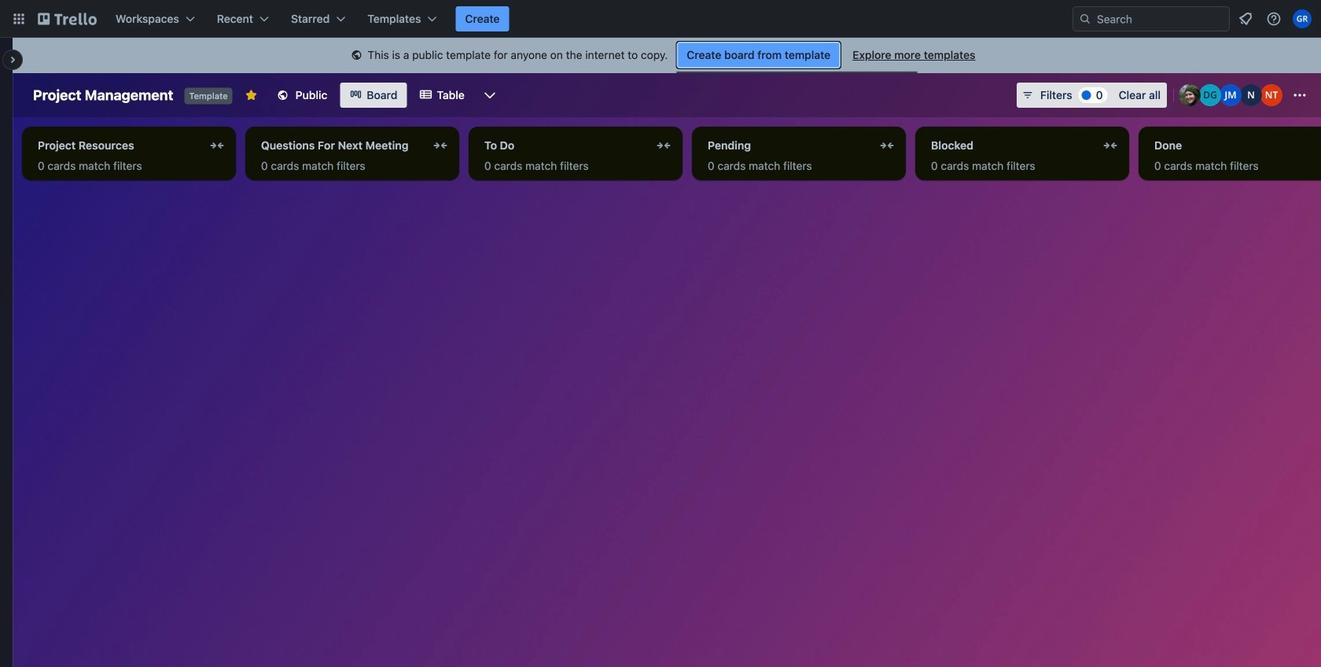 Task type: vqa. For each thing, say whether or not it's contained in the screenshot.
Ruby Anderson (rubyanderson7) 'icon' to the top
no



Task type: locate. For each thing, give the bounding box(es) containing it.
jordan mirchev (jordan_mirchev) image
[[1220, 84, 1242, 106]]

2 collapse list image from the left
[[431, 136, 450, 155]]

2 horizontal spatial collapse list image
[[1101, 136, 1120, 155]]

Board name text field
[[25, 83, 181, 108]]

None text field
[[252, 133, 428, 158], [475, 133, 651, 158], [699, 133, 875, 158], [252, 133, 428, 158], [475, 133, 651, 158], [699, 133, 875, 158]]

1 horizontal spatial collapse list image
[[878, 136, 897, 155]]

nic (nicoletollefson1) image
[[1241, 84, 1263, 106]]

0 horizontal spatial collapse list image
[[655, 136, 673, 155]]

1 horizontal spatial collapse list image
[[431, 136, 450, 155]]

1 collapse list image from the left
[[208, 136, 227, 155]]

collapse list image
[[208, 136, 227, 155], [431, 136, 450, 155], [1101, 136, 1120, 155]]

collapse list image
[[655, 136, 673, 155], [878, 136, 897, 155]]

show menu image
[[1293, 87, 1308, 103]]

1 collapse list image from the left
[[655, 136, 673, 155]]

3 collapse list image from the left
[[1101, 136, 1120, 155]]

0 horizontal spatial collapse list image
[[208, 136, 227, 155]]

None text field
[[28, 133, 205, 158], [922, 133, 1098, 158], [1145, 133, 1322, 158], [28, 133, 205, 158], [922, 133, 1098, 158], [1145, 133, 1322, 158]]



Task type: describe. For each thing, give the bounding box(es) containing it.
nicole tang (nicoletang31) image
[[1261, 84, 1283, 106]]

search image
[[1079, 13, 1092, 25]]

greg robinson (gregrobinson96) image
[[1293, 9, 1312, 28]]

star or unstar board image
[[245, 89, 258, 101]]

0 notifications image
[[1237, 9, 1256, 28]]

open information menu image
[[1267, 11, 1282, 27]]

Search field
[[1092, 8, 1230, 30]]

customize views image
[[482, 87, 498, 103]]

primary element
[[0, 0, 1322, 38]]

sm image
[[349, 48, 365, 64]]

2 collapse list image from the left
[[878, 136, 897, 155]]

caity (caity) image
[[1179, 84, 1201, 106]]

devan goldstein (devangoldstein2) image
[[1200, 84, 1222, 106]]

back to home image
[[38, 6, 97, 31]]



